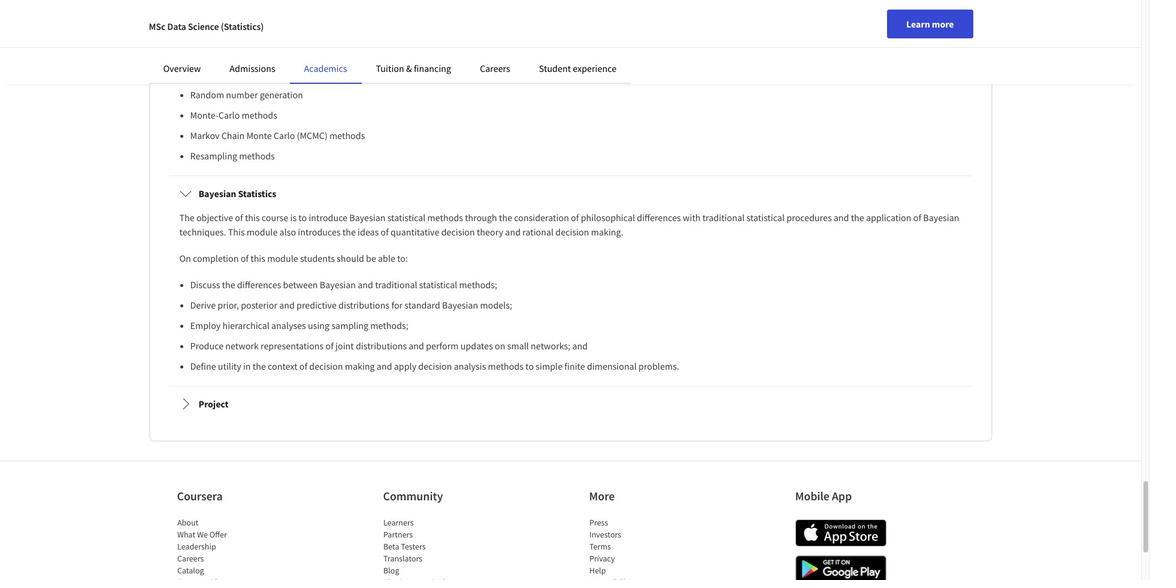 Task type: locate. For each thing, give the bounding box(es) containing it.
careers link left "student"
[[480, 62, 511, 74]]

the left the 'application'
[[852, 212, 865, 224]]

0 horizontal spatial methods;
[[371, 320, 409, 331]]

module for of
[[267, 252, 298, 264]]

1 horizontal spatial differences
[[637, 212, 681, 224]]

carlo up tuition
[[386, 16, 407, 28]]

careers link up catalog link
[[177, 553, 204, 564]]

markov down monte-
[[190, 129, 220, 141]]

1 horizontal spatial chain
[[334, 16, 357, 28]]

and up implement resampling methods. at left
[[239, 16, 255, 28]]

understand and implement markov chain monte carlo (mcmc) methods. list item
[[190, 14, 962, 29]]

and up apply in the bottom left of the page
[[409, 340, 424, 352]]

coursera
[[177, 489, 223, 504]]

the right in
[[253, 360, 266, 372]]

1 vertical spatial chain
[[222, 129, 245, 141]]

press
[[590, 517, 608, 528]]

theory
[[477, 226, 504, 238]]

list item for more
[[590, 577, 691, 580]]

0 horizontal spatial (mcmc)
[[297, 129, 328, 141]]

0 vertical spatial traditional
[[703, 212, 745, 224]]

help
[[590, 565, 606, 576]]

dimensional
[[587, 360, 637, 372]]

methods. up financing
[[442, 16, 480, 28]]

0 horizontal spatial to
[[299, 212, 307, 224]]

1 horizontal spatial list item
[[383, 577, 485, 580]]

chain up 'includes:'
[[334, 16, 357, 28]]

implement resampling methods. list item
[[190, 35, 962, 49]]

app
[[832, 489, 853, 504]]

0 vertical spatial differences
[[637, 212, 681, 224]]

terms
[[590, 541, 611, 552]]

methods;
[[460, 279, 498, 291], [371, 320, 409, 331]]

0 horizontal spatial traditional
[[375, 279, 418, 291]]

problems.
[[639, 360, 680, 372]]

bayesian right the 'application'
[[924, 212, 960, 224]]

0 vertical spatial to
[[299, 212, 307, 224]]

careers
[[480, 62, 511, 74], [177, 553, 204, 564]]

traditional inside "the objective of this course is to introduce bayesian statistical methods through the consideration of philosophical differences with traditional statistical procedures and the application of bayesian techniques. this module also introduces the ideas of quantitative decision theory and rational decision making."
[[703, 212, 745, 224]]

1 vertical spatial to
[[526, 360, 534, 372]]

0 horizontal spatial markov
[[190, 129, 220, 141]]

discuss the differences between bayesian and traditional statistical methods; list item
[[190, 278, 962, 292]]

module down course
[[247, 226, 278, 238]]

rational
[[523, 226, 554, 238]]

derive prior, posterior and predictive distributions for standard bayesian models; list item
[[190, 298, 962, 312]]

differences left with
[[637, 212, 681, 224]]

methods.
[[442, 16, 480, 28], [283, 36, 321, 48]]

decision down perform
[[419, 360, 452, 372]]

monte up tuition
[[359, 16, 384, 28]]

bayesian up the ideas
[[350, 212, 386, 224]]

1 vertical spatial distributions
[[356, 340, 407, 352]]

bayesian inside dropdown button
[[199, 188, 236, 200]]

2 horizontal spatial list item
[[590, 577, 691, 580]]

1 horizontal spatial (mcmc)
[[409, 16, 440, 28]]

leadership link
[[177, 541, 216, 552]]

(statistics)
[[221, 20, 264, 32]]

list containing press
[[590, 517, 691, 580]]

to left simple
[[526, 360, 534, 372]]

admissions
[[230, 62, 276, 74]]

the left the ideas
[[343, 226, 356, 238]]

standard
[[405, 299, 440, 311]]

for left standard
[[392, 299, 403, 311]]

models;
[[480, 299, 513, 311]]

0 horizontal spatial list item
[[177, 577, 279, 580]]

0 horizontal spatial carlo
[[219, 109, 240, 121]]

students
[[300, 252, 335, 264]]

experience
[[573, 62, 617, 74]]

this left course
[[245, 212, 260, 224]]

on
[[495, 340, 506, 352]]

1 vertical spatial for
[[392, 299, 403, 311]]

mobile
[[796, 489, 830, 504]]

procedures
[[787, 212, 832, 224]]

2 list item from the left
[[383, 577, 485, 580]]

statistical up quantitative
[[388, 212, 426, 224]]

1 horizontal spatial to
[[526, 360, 534, 372]]

of right the ideas
[[381, 226, 389, 238]]

module for for
[[283, 62, 314, 74]]

1 vertical spatial careers
[[177, 553, 204, 564]]

define utility in the context of decision making and apply decision analysis methods to simple finite dimensional problems. list item
[[190, 359, 962, 373]]

leadership
[[177, 541, 216, 552]]

1 vertical spatial traditional
[[375, 279, 418, 291]]

2 vertical spatial carlo
[[274, 129, 295, 141]]

sampling
[[332, 320, 369, 331]]

monte down monte-carlo methods on the top
[[247, 129, 272, 141]]

finite
[[565, 360, 585, 372]]

carlo down generation
[[274, 129, 295, 141]]

simple
[[536, 360, 563, 372]]

2 vertical spatial module
[[267, 252, 298, 264]]

statistical inside list item
[[419, 279, 458, 291]]

1 horizontal spatial methods;
[[460, 279, 498, 291]]

this right completion
[[251, 252, 266, 264]]

statistics
[[238, 188, 277, 200]]

to
[[299, 212, 307, 224], [526, 360, 534, 372]]

0 vertical spatial methods.
[[442, 16, 480, 28]]

(mcmc) up financing
[[409, 16, 440, 28]]

decision
[[442, 226, 475, 238], [556, 226, 590, 238], [310, 360, 343, 372], [419, 360, 452, 372]]

understand
[[190, 16, 237, 28]]

1 list item from the left
[[177, 577, 279, 580]]

0 vertical spatial distributions
[[339, 299, 390, 311]]

list containing random number generation
[[184, 88, 962, 163]]

0 horizontal spatial careers link
[[177, 553, 204, 564]]

methods; up models;
[[460, 279, 498, 291]]

implement
[[257, 16, 301, 28]]

0 vertical spatial this
[[267, 62, 282, 74]]

what
[[177, 529, 195, 540]]

0 horizontal spatial careers
[[177, 553, 204, 564]]

employ hierarchical analyses using sampling methods;
[[190, 320, 409, 331]]

list item down catalog link
[[177, 577, 279, 580]]

to inside "the objective of this course is to introduce bayesian statistical methods through the consideration of philosophical differences with traditional statistical procedures and the application of bayesian techniques. this module also introduces the ideas of quantitative decision theory and rational decision making."
[[299, 212, 307, 224]]

prior,
[[218, 299, 239, 311]]

bayesian up objective
[[199, 188, 236, 200]]

1 vertical spatial differences
[[237, 279, 281, 291]]

is
[[290, 212, 297, 224]]

statistical up standard
[[419, 279, 458, 291]]

0 vertical spatial careers link
[[480, 62, 511, 74]]

representations
[[261, 340, 324, 352]]

1 horizontal spatial for
[[392, 299, 403, 311]]

0 vertical spatial module
[[283, 62, 314, 74]]

of right context
[[300, 360, 308, 372]]

academics
[[304, 62, 347, 74]]

traditional
[[703, 212, 745, 224], [375, 279, 418, 291]]

0 vertical spatial methods;
[[460, 279, 498, 291]]

list item down privacy link
[[590, 577, 691, 580]]

indicative content for this module includes:
[[180, 62, 352, 74]]

this inside "the objective of this course is to introduce bayesian statistical methods through the consideration of philosophical differences with traditional statistical procedures and the application of bayesian techniques. this module also introduces the ideas of quantitative decision theory and rational decision making."
[[245, 212, 260, 224]]

markov right implement
[[303, 16, 332, 28]]

able
[[378, 252, 396, 264]]

1 vertical spatial this
[[245, 212, 260, 224]]

student experience link
[[539, 62, 617, 74]]

carlo down number
[[219, 109, 240, 121]]

of inside 'define utility in the context of decision making and apply decision analysis methods to simple finite dimensional problems.' list item
[[300, 360, 308, 372]]

about
[[177, 517, 198, 528]]

of down this
[[241, 252, 249, 264]]

list containing about
[[177, 517, 279, 580]]

statistical
[[388, 212, 426, 224], [747, 212, 785, 224], [419, 279, 458, 291]]

0 horizontal spatial monte
[[247, 129, 272, 141]]

for right content
[[254, 62, 265, 74]]

distributions up making
[[356, 340, 407, 352]]

statistical left 'procedures' on the top of the page
[[747, 212, 785, 224]]

to right 'is'
[[299, 212, 307, 224]]

investors
[[590, 529, 621, 540]]

of up this
[[235, 212, 243, 224]]

blog
[[383, 565, 399, 576]]

0 horizontal spatial methods.
[[283, 36, 321, 48]]

2 vertical spatial this
[[251, 252, 266, 264]]

we
[[197, 529, 208, 540]]

0 horizontal spatial differences
[[237, 279, 281, 291]]

0 vertical spatial carlo
[[386, 16, 407, 28]]

monte-carlo methods list item
[[190, 108, 962, 122]]

markov chain monte carlo (mcmc) methods list item
[[190, 128, 962, 143]]

1 vertical spatial methods;
[[371, 320, 409, 331]]

0 vertical spatial for
[[254, 62, 265, 74]]

list item
[[177, 577, 279, 580], [383, 577, 485, 580], [590, 577, 691, 580]]

with
[[683, 212, 701, 224]]

careers up catalog link
[[177, 553, 204, 564]]

list
[[184, 0, 962, 49], [184, 88, 962, 163], [184, 278, 962, 373], [177, 517, 279, 580], [383, 517, 485, 580], [590, 517, 691, 580]]

1 horizontal spatial careers
[[480, 62, 511, 74]]

1 vertical spatial module
[[247, 226, 278, 238]]

traditional inside list item
[[375, 279, 418, 291]]

this
[[228, 226, 245, 238]]

analyses
[[272, 320, 306, 331]]

careers left "student"
[[480, 62, 511, 74]]

project
[[199, 398, 229, 410]]

of left joint
[[326, 340, 334, 352]]

1 horizontal spatial monte
[[359, 16, 384, 28]]

privacy link
[[590, 553, 615, 564]]

1 vertical spatial markov
[[190, 129, 220, 141]]

introduces
[[298, 226, 341, 238]]

of
[[235, 212, 243, 224], [571, 212, 579, 224], [914, 212, 922, 224], [381, 226, 389, 238], [241, 252, 249, 264], [326, 340, 334, 352], [300, 360, 308, 372]]

3 list item from the left
[[590, 577, 691, 580]]

this up generation
[[267, 62, 282, 74]]

careers link
[[480, 62, 511, 74], [177, 553, 204, 564]]

msc
[[149, 20, 166, 32]]

differences up posterior
[[237, 279, 281, 291]]

monte
[[359, 16, 384, 28], [247, 129, 272, 141]]

0 horizontal spatial chain
[[222, 129, 245, 141]]

help link
[[590, 565, 606, 576]]

1 horizontal spatial careers link
[[480, 62, 511, 74]]

msc data science (statistics)
[[149, 20, 264, 32]]

1 vertical spatial methods.
[[283, 36, 321, 48]]

and up derive prior, posterior and predictive distributions for standard bayesian models;
[[358, 279, 373, 291]]

1 horizontal spatial traditional
[[703, 212, 745, 224]]

distributions up sampling
[[339, 299, 390, 311]]

distributions
[[339, 299, 390, 311], [356, 340, 407, 352]]

more
[[933, 18, 955, 30]]

1 vertical spatial careers link
[[177, 553, 204, 564]]

module up generation
[[283, 62, 314, 74]]

tuition & financing link
[[376, 62, 451, 74]]

1 vertical spatial (mcmc)
[[297, 129, 328, 141]]

methods. down implement
[[283, 36, 321, 48]]

chain up 'resampling methods'
[[222, 129, 245, 141]]

carlo
[[386, 16, 407, 28], [219, 109, 240, 121], [274, 129, 295, 141]]

0 vertical spatial monte
[[359, 16, 384, 28]]

monte-carlo methods
[[190, 109, 278, 121]]

mobile app
[[796, 489, 853, 504]]

random number generation list item
[[190, 88, 962, 102]]

module
[[283, 62, 314, 74], [247, 226, 278, 238], [267, 252, 298, 264]]

0 horizontal spatial for
[[254, 62, 265, 74]]

about what we offer leadership careers catalog
[[177, 517, 227, 576]]

define utility in the context of decision making and apply decision analysis methods to simple finite dimensional problems.
[[190, 360, 680, 372]]

traditional right with
[[703, 212, 745, 224]]

(mcmc) down generation
[[297, 129, 328, 141]]

more
[[590, 489, 615, 504]]

differences
[[637, 212, 681, 224], [237, 279, 281, 291]]

methods inside "the objective of this course is to introduce bayesian statistical methods through the consideration of philosophical differences with traditional statistical procedures and the application of bayesian techniques. this module also introduces the ideas of quantitative decision theory and rational decision making."
[[428, 212, 463, 224]]

philosophical
[[581, 212, 635, 224]]

1 horizontal spatial markov
[[303, 16, 332, 28]]

random
[[190, 89, 224, 101]]

0 vertical spatial careers
[[480, 62, 511, 74]]

traditional down 'to:'
[[375, 279, 418, 291]]

module down also
[[267, 252, 298, 264]]

produce network representations of joint distributions and perform updates on small networks; and list item
[[190, 339, 962, 353]]

methods; up produce network representations of joint distributions and perform updates on small networks; and at the bottom of page
[[371, 320, 409, 331]]

this
[[267, 62, 282, 74], [245, 212, 260, 224], [251, 252, 266, 264]]

1 horizontal spatial carlo
[[274, 129, 295, 141]]

list containing discuss the differences between bayesian and traditional statistical methods;
[[184, 278, 962, 373]]

list containing understand and implement markov chain monte carlo (mcmc) methods.
[[184, 0, 962, 49]]

list item down translators
[[383, 577, 485, 580]]

student experience
[[539, 62, 617, 74]]



Task type: vqa. For each thing, say whether or not it's contained in the screenshot.
Organization
no



Task type: describe. For each thing, give the bounding box(es) containing it.
be
[[366, 252, 376, 264]]

for inside list item
[[392, 299, 403, 311]]

offer
[[209, 529, 227, 540]]

between
[[283, 279, 318, 291]]

learn
[[907, 18, 931, 30]]

completion
[[193, 252, 239, 264]]

learn more button
[[888, 10, 974, 38]]

the
[[180, 212, 195, 224]]

bayesian statistics button
[[170, 177, 972, 210]]

using
[[308, 320, 330, 331]]

on
[[180, 252, 191, 264]]

this for content
[[267, 62, 282, 74]]

analysis
[[454, 360, 486, 372]]

catalog
[[177, 565, 204, 576]]

decision down the consideration
[[556, 226, 590, 238]]

learners link
[[383, 517, 414, 528]]

in
[[243, 360, 251, 372]]

1 vertical spatial monte
[[247, 129, 272, 141]]

0 vertical spatial chain
[[334, 16, 357, 28]]

perform
[[426, 340, 459, 352]]

discuss the differences between bayesian and traditional statistical methods;
[[190, 279, 498, 291]]

network
[[226, 340, 259, 352]]

should
[[337, 252, 364, 264]]

random number generation
[[190, 89, 303, 101]]

tuition
[[376, 62, 405, 74]]

implement resampling methods.
[[190, 36, 321, 48]]

overview
[[163, 62, 201, 74]]

also
[[280, 226, 296, 238]]

indicative
[[180, 62, 219, 74]]

2 horizontal spatial carlo
[[386, 16, 407, 28]]

download on the app store image
[[796, 520, 887, 547]]

techniques.
[[180, 226, 226, 238]]

context
[[268, 360, 298, 372]]

data
[[167, 20, 186, 32]]

distributions for for
[[339, 299, 390, 311]]

differences inside list item
[[237, 279, 281, 291]]

implement
[[190, 36, 235, 48]]

course
[[262, 212, 289, 224]]

admissions link
[[230, 62, 276, 74]]

terms link
[[590, 541, 611, 552]]

privacy
[[590, 553, 615, 564]]

on completion of this module students should be able to:
[[180, 252, 408, 264]]

of inside produce network representations of joint distributions and perform updates on small networks; and list item
[[326, 340, 334, 352]]

&
[[406, 62, 412, 74]]

the objective of this course is to introduce bayesian statistical methods through the consideration of philosophical differences with traditional statistical procedures and the application of bayesian techniques. this module also introduces the ideas of quantitative decision theory and rational decision making.
[[180, 212, 960, 238]]

1 horizontal spatial methods.
[[442, 16, 480, 28]]

small
[[508, 340, 529, 352]]

posterior
[[241, 299, 278, 311]]

bayesian left models;
[[442, 299, 479, 311]]

derive
[[190, 299, 216, 311]]

1 vertical spatial carlo
[[219, 109, 240, 121]]

learners partners beta testers translators blog
[[383, 517, 426, 576]]

to inside 'define utility in the context of decision making and apply decision analysis methods to simple finite dimensional problems.' list item
[[526, 360, 534, 372]]

and right 'procedures' on the top of the page
[[834, 212, 850, 224]]

number
[[226, 89, 258, 101]]

this for objective
[[245, 212, 260, 224]]

ideas
[[358, 226, 379, 238]]

objective
[[197, 212, 233, 224]]

and right theory
[[506, 226, 521, 238]]

produce
[[190, 340, 224, 352]]

predictive
[[297, 299, 337, 311]]

resampling methods list item
[[190, 149, 962, 163]]

understand and implement markov chain monte carlo (mcmc) methods.
[[190, 16, 480, 28]]

this for completion
[[251, 252, 266, 264]]

partners link
[[383, 529, 413, 540]]

get it on google play image
[[796, 556, 887, 580]]

list item for community
[[383, 577, 485, 580]]

module inside "the objective of this course is to introduce bayesian statistical methods through the consideration of philosophical differences with traditional statistical procedures and the application of bayesian techniques. this module also introduces the ideas of quantitative decision theory and rational decision making."
[[247, 226, 278, 238]]

networks;
[[531, 340, 571, 352]]

what we offer link
[[177, 529, 227, 540]]

hierarchical
[[223, 320, 270, 331]]

the up theory
[[499, 212, 513, 224]]

blog link
[[383, 565, 399, 576]]

define
[[190, 360, 216, 372]]

and down employ hierarchical analyses using sampling methods; list item on the bottom
[[573, 340, 588, 352]]

and up analyses
[[279, 299, 295, 311]]

decision down "through" on the top left
[[442, 226, 475, 238]]

testers
[[401, 541, 426, 552]]

tuition & financing
[[376, 62, 451, 74]]

decision down joint
[[310, 360, 343, 372]]

about link
[[177, 517, 198, 528]]

quantitative
[[391, 226, 440, 238]]

resampling
[[236, 36, 281, 48]]

list item for coursera
[[177, 577, 279, 580]]

learn more
[[907, 18, 955, 30]]

translators
[[383, 553, 422, 564]]

distributions for and
[[356, 340, 407, 352]]

beta
[[383, 541, 399, 552]]

and left apply in the bottom left of the page
[[377, 360, 392, 372]]

resampling
[[190, 150, 237, 162]]

through
[[465, 212, 497, 224]]

partners
[[383, 529, 413, 540]]

generation
[[260, 89, 303, 101]]

learners
[[383, 517, 414, 528]]

0 vertical spatial (mcmc)
[[409, 16, 440, 28]]

includes:
[[316, 62, 352, 74]]

differences inside "the objective of this course is to introduce bayesian statistical methods through the consideration of philosophical differences with traditional statistical procedures and the application of bayesian techniques. this module also introduces the ideas of quantitative decision theory and rational decision making."
[[637, 212, 681, 224]]

the up the prior,
[[222, 279, 235, 291]]

financing
[[414, 62, 451, 74]]

press investors terms privacy help
[[590, 517, 621, 576]]

project button
[[170, 387, 972, 421]]

bayesian up derive prior, posterior and predictive distributions for standard bayesian models;
[[320, 279, 356, 291]]

list containing learners
[[383, 517, 485, 580]]

student
[[539, 62, 571, 74]]

of right the 'application'
[[914, 212, 922, 224]]

markov chain monte carlo (mcmc) methods
[[190, 129, 365, 141]]

0 vertical spatial markov
[[303, 16, 332, 28]]

of down bayesian statistics dropdown button
[[571, 212, 579, 224]]

press link
[[590, 517, 608, 528]]

derive prior, posterior and predictive distributions for standard bayesian models;
[[190, 299, 513, 311]]

making.
[[591, 226, 624, 238]]

produce network representations of joint distributions and perform updates on small networks; and
[[190, 340, 588, 352]]

careers inside about what we offer leadership careers catalog
[[177, 553, 204, 564]]

utility
[[218, 360, 241, 372]]

employ hierarchical analyses using sampling methods; list item
[[190, 318, 962, 333]]

monte-
[[190, 109, 219, 121]]



